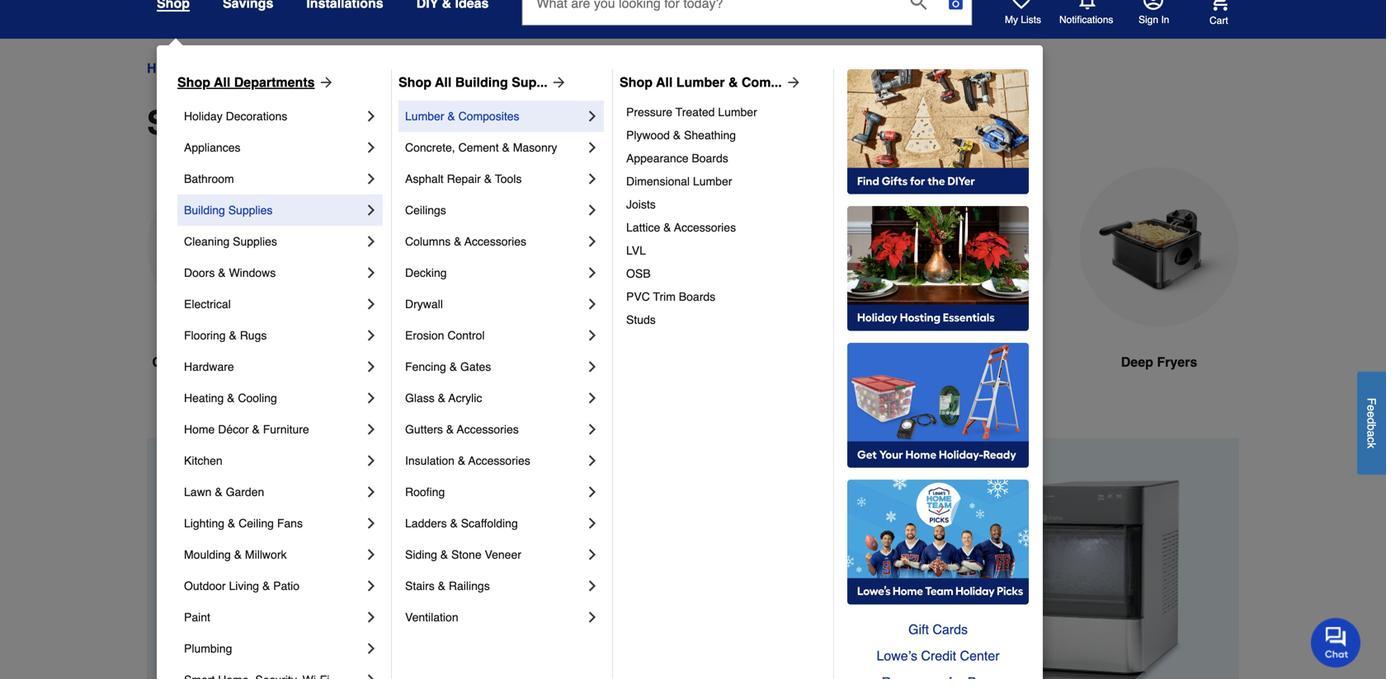 Task type: locate. For each thing, give the bounding box(es) containing it.
building up cleaning
[[184, 204, 225, 217]]

garden
[[226, 486, 264, 499]]

0 vertical spatial supplies
[[228, 204, 273, 217]]

kitchen link
[[184, 446, 363, 477]]

appliances up bathroom
[[184, 141, 241, 154]]

in
[[1161, 14, 1170, 26]]

small
[[283, 61, 316, 76], [147, 104, 235, 142]]

lumber up plywood & sheathing 'link'
[[718, 106, 757, 119]]

small up bathroom
[[147, 104, 235, 142]]

supplies up windows at the left top
[[233, 235, 277, 248]]

arrow right image for shop all building sup...
[[548, 74, 568, 91]]

hardware link
[[184, 352, 363, 383]]

gift cards link
[[847, 617, 1029, 644]]

chevron right image for holiday decorations
[[363, 108, 380, 125]]

arrow right image for shop all departments
[[315, 74, 335, 91]]

arrow right image
[[315, 74, 335, 91], [548, 74, 568, 91]]

chevron right image for insulation & accessories
[[584, 453, 601, 470]]

1 vertical spatial boards
[[679, 290, 716, 304]]

& for fencing & gates
[[449, 361, 457, 374]]

rugs
[[240, 329, 267, 342]]

holiday
[[184, 110, 223, 123]]

1 arrow right image from the left
[[315, 74, 335, 91]]

small appliances down departments
[[147, 104, 419, 142]]

sup...
[[512, 75, 548, 90]]

chevron right image for concrete, cement & masonry
[[584, 139, 601, 156]]

& left patio
[[262, 580, 270, 593]]

1 vertical spatial small
[[147, 104, 235, 142]]

0 vertical spatial boards
[[692, 152, 728, 165]]

& for columns & accessories
[[454, 235, 462, 248]]

plumbing
[[184, 643, 232, 656]]

boards
[[692, 152, 728, 165], [679, 290, 716, 304]]

chevron right image
[[363, 139, 380, 156], [584, 139, 601, 156], [584, 171, 601, 187], [363, 234, 380, 250], [584, 265, 601, 281], [363, 296, 380, 313], [584, 296, 601, 313], [363, 328, 380, 344], [584, 328, 601, 344], [363, 359, 380, 375], [584, 359, 601, 375], [363, 422, 380, 438], [363, 484, 380, 501], [584, 484, 601, 501], [584, 516, 601, 532], [363, 547, 380, 564], [584, 547, 601, 564], [363, 578, 380, 595], [363, 641, 380, 658]]

1 e from the top
[[1365, 405, 1378, 412]]

& left the stone on the left bottom of the page
[[440, 549, 448, 562]]

& left composites
[[448, 110, 455, 123]]

chevron right image for lighting & ceiling fans
[[363, 516, 380, 532]]

osb
[[626, 267, 651, 281]]

ice
[[408, 355, 426, 370]]

accessories down joists link
[[674, 221, 736, 234]]

home décor & furniture link
[[184, 414, 363, 446]]

fencing
[[405, 361, 446, 374]]

1 horizontal spatial shop
[[399, 75, 432, 90]]

deep fryers link
[[1079, 168, 1239, 412]]

2 horizontal spatial shop
[[620, 75, 653, 90]]

furniture
[[263, 423, 309, 437]]

& inside 'link'
[[673, 129, 681, 142]]

e up b
[[1365, 412, 1378, 418]]

small up "holiday decorations" link
[[283, 61, 316, 76]]

1 horizontal spatial arrow right image
[[548, 74, 568, 91]]

0 horizontal spatial arrow right image
[[315, 74, 335, 91]]

& down gutters & accessories
[[458, 455, 466, 468]]

2 arrow right image from the left
[[548, 74, 568, 91]]

countertop
[[152, 355, 223, 370]]

2 shop from the left
[[399, 75, 432, 90]]

boards right trim
[[679, 290, 716, 304]]

supplies for building supplies
[[228, 204, 273, 217]]

a chefman stainless steel deep fryer. image
[[1079, 168, 1239, 327]]

cart button
[[1187, 0, 1230, 27]]

pvc
[[626, 290, 650, 304]]

chat invite button image
[[1311, 618, 1362, 668]]

1 vertical spatial supplies
[[233, 235, 277, 248]]

a
[[1365, 431, 1378, 437]]

1 vertical spatial building
[[184, 204, 225, 217]]

& left millwork
[[234, 549, 242, 562]]

1 horizontal spatial building
[[455, 75, 508, 90]]

all up holiday decorations
[[214, 75, 230, 90]]

all for lumber
[[656, 75, 673, 90]]

chevron right image for roofing
[[584, 484, 601, 501]]

& left com...
[[729, 75, 738, 90]]

1 all from the left
[[214, 75, 230, 90]]

chevron right image for moulding & millwork
[[363, 547, 380, 564]]

insulation
[[405, 455, 455, 468]]

&
[[729, 75, 738, 90], [448, 110, 455, 123], [673, 129, 681, 142], [502, 141, 510, 154], [484, 172, 492, 186], [664, 221, 671, 234], [454, 235, 462, 248], [218, 267, 226, 280], [229, 329, 237, 342], [449, 361, 457, 374], [227, 392, 235, 405], [438, 392, 446, 405], [252, 423, 260, 437], [446, 423, 454, 437], [458, 455, 466, 468], [215, 486, 223, 499], [228, 517, 235, 531], [450, 517, 458, 531], [234, 549, 242, 562], [440, 549, 448, 562], [262, 580, 270, 593], [438, 580, 446, 593]]

shop up the lumber & composites
[[399, 75, 432, 90]]

0 vertical spatial home
[[147, 61, 184, 76]]

small appliances up "holiday decorations" link
[[283, 61, 383, 76]]

building up composites
[[455, 75, 508, 90]]

shop for shop all lumber & com...
[[620, 75, 653, 90]]

& for heating & cooling
[[227, 392, 235, 405]]

home link
[[147, 59, 184, 78]]

3 all from the left
[[656, 75, 673, 90]]

arrow right image
[[782, 74, 802, 91]]

0 horizontal spatial all
[[214, 75, 230, 90]]

appliances link down decorations at the top left
[[184, 132, 363, 163]]

my lists link
[[1005, 0, 1041, 26]]

chevron right image for cleaning supplies
[[363, 234, 380, 250]]

shop for shop all building sup...
[[399, 75, 432, 90]]

plywood & sheathing link
[[626, 124, 822, 147]]

building supplies link
[[184, 195, 363, 226]]

toaster
[[555, 355, 601, 370]]

find gifts for the diyer. image
[[847, 69, 1029, 195]]

advertisement region
[[147, 439, 1239, 680]]

all for departments
[[214, 75, 230, 90]]

0 vertical spatial small
[[283, 61, 316, 76]]

asphalt repair & tools
[[405, 172, 522, 186]]

columns & accessories
[[405, 235, 527, 248]]

masonry
[[513, 141, 557, 154]]

supplies inside "link"
[[233, 235, 277, 248]]

all inside shop all lumber & com... link
[[656, 75, 673, 90]]

chevron right image for glass & acrylic
[[584, 390, 601, 407]]

tools
[[495, 172, 522, 186]]

lumber
[[676, 75, 725, 90], [718, 106, 757, 119], [405, 110, 444, 123], [693, 175, 732, 188]]

accessories down ceilings link
[[465, 235, 527, 248]]

deep fryers
[[1121, 355, 1198, 370]]

patio
[[273, 580, 300, 593]]

cart
[[1210, 15, 1228, 26]]

living
[[229, 580, 259, 593]]

camera image
[[948, 0, 964, 12]]

& right 'doors'
[[218, 267, 226, 280]]

blenders link
[[893, 168, 1053, 412]]

moulding & millwork link
[[184, 540, 363, 571]]

outdoor living & patio
[[184, 580, 300, 593]]

center
[[960, 649, 1000, 664]]

microwaves
[[227, 355, 302, 370]]

shop all building sup... link
[[399, 73, 568, 92]]

ventilation link
[[405, 602, 584, 634]]

chevron right image for columns & accessories
[[584, 234, 601, 250]]

sign in
[[1139, 14, 1170, 26]]

arrow right image up "holiday decorations" link
[[315, 74, 335, 91]]

chevron right image for appliances
[[363, 139, 380, 156]]

shop
[[177, 75, 210, 90], [399, 75, 432, 90], [620, 75, 653, 90]]

2 horizontal spatial all
[[656, 75, 673, 90]]

None search field
[[522, 0, 972, 41]]

acrylic
[[449, 392, 482, 405]]

1 vertical spatial small appliances
[[147, 104, 419, 142]]

& right lattice
[[664, 221, 671, 234]]

e up d
[[1365, 405, 1378, 412]]

3 shop from the left
[[620, 75, 653, 90]]

lvl
[[626, 244, 646, 257]]

all
[[214, 75, 230, 90], [435, 75, 452, 90], [656, 75, 673, 90]]

all inside shop all departments link
[[214, 75, 230, 90]]

& left "ceiling"
[[228, 517, 235, 531]]

shop up "holiday"
[[177, 75, 210, 90]]

shop all building sup...
[[399, 75, 548, 90]]

stairs
[[405, 580, 435, 593]]

chevron right image for ventilation
[[584, 610, 601, 626]]

arrow right image up masonry
[[548, 74, 568, 91]]

chevron right image for heating & cooling
[[363, 390, 380, 407]]

all up the lumber & composites
[[435, 75, 452, 90]]

appearance boards
[[626, 152, 728, 165]]

& left cooling
[[227, 392, 235, 405]]

home inside home décor & furniture link
[[184, 423, 215, 437]]

shop for shop all departments
[[177, 75, 210, 90]]

1 shop from the left
[[177, 75, 210, 90]]

portable ice makers link
[[333, 168, 493, 412]]

lawn & garden link
[[184, 477, 363, 508]]

c
[[1365, 437, 1378, 443]]

columns
[[405, 235, 451, 248]]

& for stairs & railings
[[438, 580, 446, 593]]

glass & acrylic link
[[405, 383, 584, 414]]

lowe's home improvement account image
[[1144, 0, 1164, 10]]

& left rugs
[[229, 329, 237, 342]]

boards down "sheathing"
[[692, 152, 728, 165]]

heating & cooling link
[[184, 383, 363, 414]]

appliances link up holiday decorations
[[198, 59, 268, 78]]

control
[[448, 329, 485, 342]]

chevron right image for fencing & gates
[[584, 359, 601, 375]]

arrow right image inside the shop all building sup... link
[[548, 74, 568, 91]]

2 all from the left
[[435, 75, 452, 90]]

railings
[[449, 580, 490, 593]]

& up the appearance boards
[[673, 129, 681, 142]]

erosion
[[405, 329, 444, 342]]

1 horizontal spatial all
[[435, 75, 452, 90]]

shop all lumber & com...
[[620, 75, 782, 90]]

chevron right image for drywall
[[584, 296, 601, 313]]

& right columns
[[454, 235, 462, 248]]

1 horizontal spatial small
[[283, 61, 316, 76]]

countertop microwaves
[[152, 355, 302, 370]]

arrow right image inside shop all departments link
[[315, 74, 335, 91]]

outdoor living & patio link
[[184, 571, 363, 602]]

ventilation
[[405, 611, 458, 625]]

sign in button
[[1139, 0, 1170, 26]]

my lists
[[1005, 14, 1041, 26]]

shop up pressure
[[620, 75, 653, 90]]

accessories down gutters & accessories link
[[468, 455, 530, 468]]

sign
[[1139, 14, 1159, 26]]

departments
[[234, 75, 315, 90]]

all inside the shop all building sup... link
[[435, 75, 452, 90]]

holiday decorations link
[[184, 101, 363, 132]]

all up pressure
[[656, 75, 673, 90]]

ceiling
[[239, 517, 274, 531]]

& for plywood & sheathing
[[673, 129, 681, 142]]

ovens
[[605, 355, 645, 370]]

& right "glass"
[[438, 392, 446, 405]]

makers
[[430, 355, 475, 370]]

decking
[[405, 267, 447, 280]]

studs
[[626, 314, 656, 327]]

& right stairs on the left bottom of page
[[438, 580, 446, 593]]

gutters & accessories
[[405, 423, 519, 437]]

toaster ovens
[[555, 355, 645, 370]]

accessories up insulation & accessories link
[[457, 423, 519, 437]]

electrical
[[184, 298, 231, 311]]

0 vertical spatial small appliances
[[283, 61, 383, 76]]

1 vertical spatial appliances link
[[184, 132, 363, 163]]

0 horizontal spatial home
[[147, 61, 184, 76]]

0 horizontal spatial shop
[[177, 75, 210, 90]]

1 vertical spatial home
[[184, 423, 215, 437]]

drywall
[[405, 298, 443, 311]]

holiday decorations
[[184, 110, 287, 123]]

1 horizontal spatial home
[[184, 423, 215, 437]]

& right "ladders"
[[450, 517, 458, 531]]

supplies up cleaning supplies
[[228, 204, 273, 217]]

chevron right image for asphalt repair & tools
[[584, 171, 601, 187]]

& for moulding & millwork
[[234, 549, 242, 562]]

chevron right image
[[363, 108, 380, 125], [584, 108, 601, 125], [363, 171, 380, 187], [363, 202, 380, 219], [584, 202, 601, 219], [584, 234, 601, 250], [363, 265, 380, 281], [363, 390, 380, 407], [584, 390, 601, 407], [584, 422, 601, 438], [363, 453, 380, 470], [584, 453, 601, 470], [363, 516, 380, 532], [584, 578, 601, 595], [363, 610, 380, 626], [584, 610, 601, 626], [363, 673, 380, 680]]

& right lawn on the left bottom of page
[[215, 486, 223, 499]]

& right "gutters"
[[446, 423, 454, 437]]

& left gates
[[449, 361, 457, 374]]

a black and stainless steel countertop microwave. image
[[147, 168, 307, 327]]



Task type: describe. For each thing, give the bounding box(es) containing it.
fans
[[277, 517, 303, 531]]

drywall link
[[405, 289, 584, 320]]

decorations
[[226, 110, 287, 123]]

f e e d b a c k
[[1365, 398, 1378, 449]]

& for lawn & garden
[[215, 486, 223, 499]]

chevron right image for ladders & scaffolding
[[584, 516, 601, 532]]

lattice
[[626, 221, 660, 234]]

chevron right image for flooring & rugs
[[363, 328, 380, 344]]

chevron right image for erosion control
[[584, 328, 601, 344]]

holiday hosting essentials. image
[[847, 206, 1029, 332]]

& left tools
[[484, 172, 492, 186]]

accessories for lattice & accessories
[[674, 221, 736, 234]]

stairs & railings
[[405, 580, 490, 593]]

small inside small appliances link
[[283, 61, 316, 76]]

pressure
[[626, 106, 673, 119]]

b
[[1365, 425, 1378, 431]]

cards
[[933, 623, 968, 638]]

gutters
[[405, 423, 443, 437]]

glass
[[405, 392, 435, 405]]

a silver-colored new air portable ice maker. image
[[333, 168, 493, 327]]

lighting & ceiling fans link
[[184, 508, 363, 540]]

& for flooring & rugs
[[229, 329, 237, 342]]

ladders
[[405, 517, 447, 531]]

pvc trim boards link
[[626, 286, 822, 309]]

lowe's home improvement notification center image
[[1078, 0, 1097, 10]]

lvl link
[[626, 239, 822, 262]]

a gray ninja blender. image
[[893, 168, 1053, 327]]

erosion control link
[[405, 320, 584, 352]]

osb link
[[626, 262, 822, 286]]

asphalt repair & tools link
[[405, 163, 584, 195]]

home for home décor & furniture
[[184, 423, 215, 437]]

chevron right image for doors & windows
[[363, 265, 380, 281]]

moulding & millwork
[[184, 549, 287, 562]]

boards inside pvc trim boards link
[[679, 290, 716, 304]]

appliances up holiday decorations
[[198, 61, 268, 76]]

0 vertical spatial appliances link
[[198, 59, 268, 78]]

lowe's home improvement lists image
[[1012, 0, 1031, 10]]

com...
[[742, 75, 782, 90]]

scaffolding
[[461, 517, 518, 531]]

chevron right image for plumbing
[[363, 641, 380, 658]]

accessories for columns & accessories
[[465, 235, 527, 248]]

columns & accessories link
[[405, 226, 584, 257]]

& for glass & acrylic
[[438, 392, 446, 405]]

veneer
[[485, 549, 521, 562]]

appliances right departments
[[319, 61, 383, 76]]

flooring & rugs
[[184, 329, 267, 342]]

chevron right image for home décor & furniture
[[363, 422, 380, 438]]

pressure treated lumber
[[626, 106, 757, 119]]

lowe's home team holiday picks. image
[[847, 480, 1029, 606]]

outdoor
[[184, 580, 226, 593]]

chevron right image for lawn & garden
[[363, 484, 380, 501]]

home for home
[[147, 61, 184, 76]]

hardware
[[184, 361, 234, 374]]

& for insulation & accessories
[[458, 455, 466, 468]]

Search Query text field
[[523, 0, 897, 25]]

paint
[[184, 611, 210, 625]]

lists
[[1021, 14, 1041, 26]]

accessories for insulation & accessories
[[468, 455, 530, 468]]

search image
[[911, 0, 927, 10]]

cleaning supplies link
[[184, 226, 363, 257]]

& right 'cement' at the left of the page
[[502, 141, 510, 154]]

cooling
[[238, 392, 277, 405]]

composites
[[458, 110, 519, 123]]

d
[[1365, 418, 1378, 425]]

boards inside appearance boards link
[[692, 152, 728, 165]]

toaster ovens link
[[520, 168, 680, 412]]

chevron right image for outdoor living & patio
[[363, 578, 380, 595]]

millwork
[[245, 549, 287, 562]]

décor
[[218, 423, 249, 437]]

2 e from the top
[[1365, 412, 1378, 418]]

stone
[[451, 549, 482, 562]]

& for lattice & accessories
[[664, 221, 671, 234]]

lumber up concrete,
[[405, 110, 444, 123]]

all for building
[[435, 75, 452, 90]]

kitchen
[[184, 455, 223, 468]]

& for siding & stone veneer
[[440, 549, 448, 562]]

joists
[[626, 198, 656, 211]]

lowe's credit center
[[877, 649, 1000, 664]]

ceilings
[[405, 204, 446, 217]]

chevron right image for stairs & railings
[[584, 578, 601, 595]]

lighting & ceiling fans
[[184, 517, 303, 531]]

dimensional lumber link
[[626, 170, 822, 193]]

chevron right image for bathroom
[[363, 171, 380, 187]]

& for ladders & scaffolding
[[450, 517, 458, 531]]

treated
[[676, 106, 715, 119]]

chevron right image for hardware
[[363, 359, 380, 375]]

chevron right image for building supplies
[[363, 202, 380, 219]]

& for gutters & accessories
[[446, 423, 454, 437]]

cleaning
[[184, 235, 230, 248]]

cement
[[458, 141, 499, 154]]

ladders & scaffolding link
[[405, 508, 584, 540]]

lowe's home improvement cart image
[[1210, 0, 1230, 11]]

0 horizontal spatial building
[[184, 204, 225, 217]]

lattice & accessories link
[[626, 216, 822, 239]]

roofing
[[405, 486, 445, 499]]

& inside "link"
[[262, 580, 270, 593]]

siding & stone veneer
[[405, 549, 521, 562]]

portable ice makers
[[351, 355, 475, 370]]

shop all departments link
[[177, 73, 335, 92]]

& for doors & windows
[[218, 267, 226, 280]]

0 horizontal spatial small
[[147, 104, 235, 142]]

dimensional lumber
[[626, 175, 732, 188]]

doors & windows link
[[184, 257, 363, 289]]

siding & stone veneer link
[[405, 540, 584, 571]]

a gray and stainless steel ninja air fryer. image
[[706, 168, 866, 327]]

chevron right image for kitchen
[[363, 453, 380, 470]]

0 vertical spatial building
[[455, 75, 508, 90]]

plywood & sheathing
[[626, 129, 736, 142]]

lowe's
[[877, 649, 918, 664]]

chevron right image for gutters & accessories
[[584, 422, 601, 438]]

plumbing link
[[184, 634, 363, 665]]

appliances down small appliances link on the top of page
[[244, 104, 419, 142]]

decking link
[[405, 257, 584, 289]]

chevron right image for electrical
[[363, 296, 380, 313]]

gift cards
[[909, 623, 968, 638]]

chevron right image for paint
[[363, 610, 380, 626]]

a stainless steel toaster oven. image
[[520, 168, 680, 327]]

get your home holiday-ready. image
[[847, 343, 1029, 469]]

chevron right image for lumber & composites
[[584, 108, 601, 125]]

& right décor in the bottom of the page
[[252, 423, 260, 437]]

my
[[1005, 14, 1018, 26]]

fencing & gates
[[405, 361, 491, 374]]

doors
[[184, 267, 215, 280]]

chevron right image for siding & stone veneer
[[584, 547, 601, 564]]

trim
[[653, 290, 676, 304]]

lattice & accessories
[[626, 221, 736, 234]]

chevron right image for decking
[[584, 265, 601, 281]]

lumber up joists link
[[693, 175, 732, 188]]

fryers
[[1157, 355, 1198, 370]]

moulding
[[184, 549, 231, 562]]

lumber up treated
[[676, 75, 725, 90]]

chevron right image for ceilings
[[584, 202, 601, 219]]

accessories for gutters & accessories
[[457, 423, 519, 437]]

pressure treated lumber link
[[626, 101, 822, 124]]

flooring & rugs link
[[184, 320, 363, 352]]

heating & cooling
[[184, 392, 277, 405]]

& for lighting & ceiling fans
[[228, 517, 235, 531]]

credit
[[921, 649, 956, 664]]

stairs & railings link
[[405, 571, 584, 602]]

supplies for cleaning supplies
[[233, 235, 277, 248]]

asphalt
[[405, 172, 444, 186]]

& for lumber & composites
[[448, 110, 455, 123]]

bathroom link
[[184, 163, 363, 195]]

joists link
[[626, 193, 822, 216]]



Task type: vqa. For each thing, say whether or not it's contained in the screenshot.
Kitchen
yes



